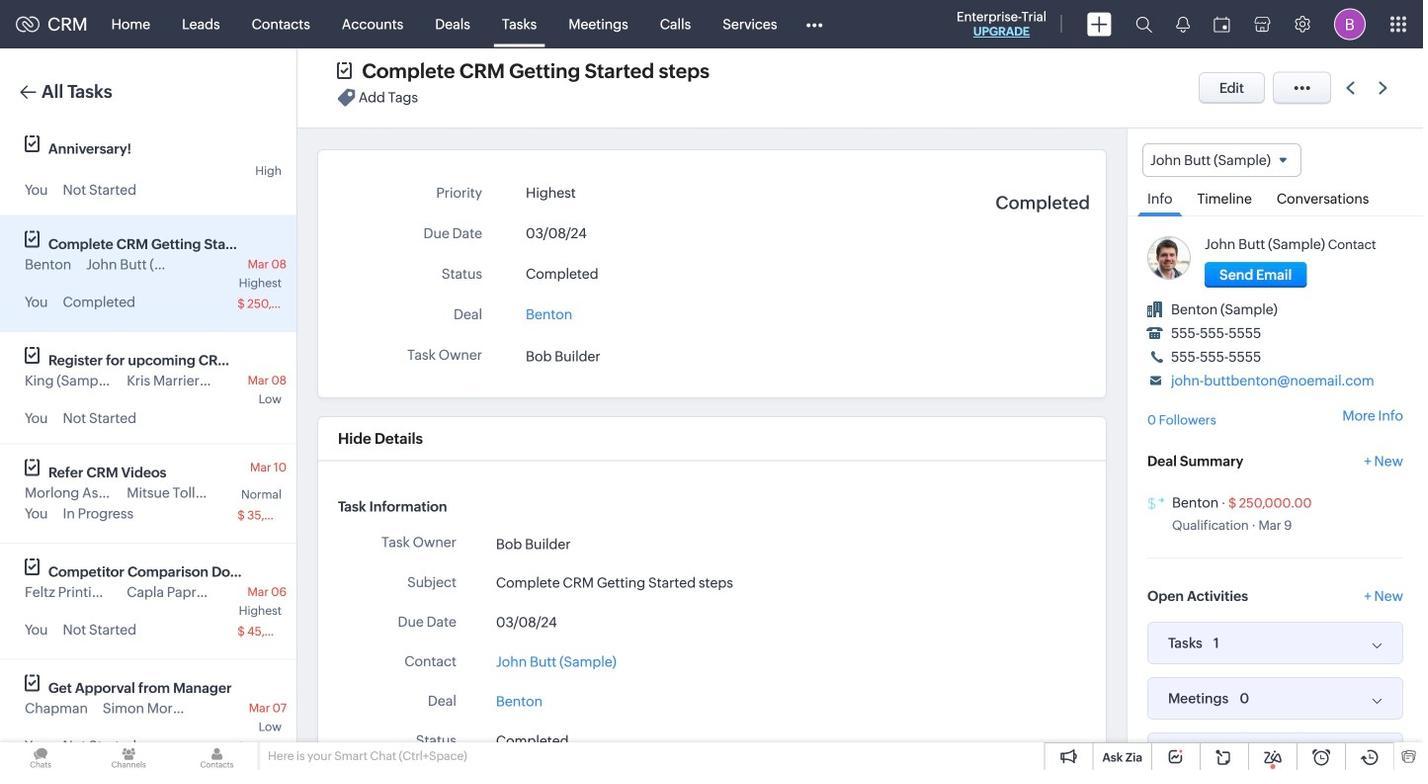 Task type: locate. For each thing, give the bounding box(es) containing it.
signals element
[[1165, 0, 1202, 48]]

calendar image
[[1214, 16, 1231, 32]]

None field
[[1143, 143, 1302, 177]]

chats image
[[0, 743, 81, 770]]

Other Modules field
[[793, 8, 836, 40]]

search image
[[1136, 16, 1153, 33]]

signals image
[[1177, 16, 1191, 33]]

contacts image
[[176, 743, 258, 770]]

None button
[[1205, 262, 1308, 288]]

create menu image
[[1088, 12, 1112, 36]]



Task type: vqa. For each thing, say whether or not it's contained in the screenshot.
the Next Record IMAGE
yes



Task type: describe. For each thing, give the bounding box(es) containing it.
search element
[[1124, 0, 1165, 48]]

channels image
[[88, 743, 169, 770]]

logo image
[[16, 16, 40, 32]]

profile element
[[1323, 0, 1378, 48]]

create menu element
[[1076, 0, 1124, 48]]

next record image
[[1379, 82, 1392, 94]]

profile image
[[1335, 8, 1367, 40]]

previous record image
[[1347, 82, 1356, 94]]



